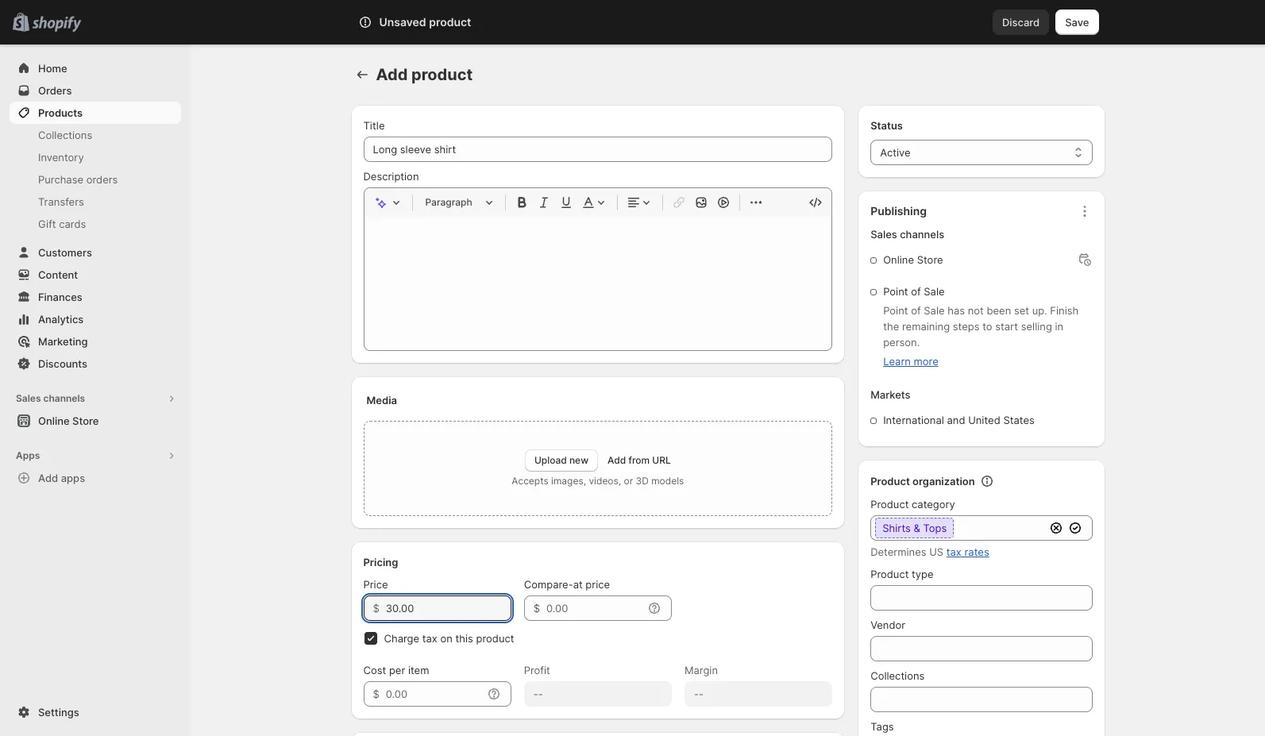 Task type: describe. For each thing, give the bounding box(es) containing it.
3d
[[636, 475, 649, 487]]

Margin text field
[[685, 682, 833, 707]]

Collections text field
[[871, 687, 1093, 713]]

models
[[652, 475, 684, 487]]

sales inside button
[[16, 392, 41, 404]]

1 horizontal spatial tax
[[947, 546, 962, 558]]

0 horizontal spatial tax
[[422, 632, 438, 645]]

media
[[367, 394, 397, 407]]

online inside button
[[38, 415, 70, 427]]

0 vertical spatial store
[[917, 253, 943, 266]]

analytics
[[38, 313, 84, 326]]

up.
[[1032, 304, 1048, 317]]

product for product organization
[[871, 475, 910, 488]]

status
[[871, 119, 903, 132]]

start
[[995, 320, 1018, 333]]

discounts
[[38, 357, 87, 370]]

analytics link
[[10, 308, 181, 330]]

0 horizontal spatial collections
[[38, 129, 92, 141]]

0 vertical spatial sales
[[871, 228, 897, 241]]

collections link
[[10, 124, 181, 146]]

product for add product
[[411, 65, 473, 84]]

purchase
[[38, 173, 83, 186]]

save
[[1065, 16, 1089, 29]]

content
[[38, 268, 78, 281]]

point for point of sale
[[883, 285, 908, 298]]

$ for compare-at price
[[534, 602, 540, 615]]

vendor
[[871, 619, 906, 632]]

finances link
[[10, 286, 181, 308]]

in
[[1055, 320, 1064, 333]]

per
[[389, 664, 405, 677]]

save button
[[1056, 10, 1099, 35]]

$ for price
[[373, 602, 380, 615]]

1 horizontal spatial sales channels
[[871, 228, 945, 241]]

add product
[[376, 65, 473, 84]]

transfers
[[38, 195, 84, 208]]

apps
[[61, 472, 85, 485]]

person.
[[883, 336, 920, 349]]

category
[[912, 498, 956, 511]]

steps
[[953, 320, 980, 333]]

the
[[883, 320, 899, 333]]

images,
[[551, 475, 586, 487]]

more
[[914, 355, 939, 368]]

product organization
[[871, 475, 975, 488]]

on
[[440, 632, 453, 645]]

add for add product
[[376, 65, 408, 84]]

inventory
[[38, 151, 84, 164]]

marketing
[[38, 335, 88, 348]]

new
[[569, 454, 589, 466]]

shopify image
[[32, 16, 81, 32]]

product for product category
[[871, 498, 909, 511]]

discard button
[[993, 10, 1050, 35]]

not
[[968, 304, 984, 317]]

to
[[983, 320, 993, 333]]

gift
[[38, 218, 56, 230]]

2 vertical spatial product
[[476, 632, 514, 645]]

Product category text field
[[871, 516, 1045, 541]]

and
[[947, 414, 966, 427]]

charge tax on this product
[[384, 632, 514, 645]]

learn
[[883, 355, 911, 368]]

online store inside online store link
[[38, 415, 99, 427]]

determines
[[871, 546, 927, 558]]

unsaved
[[379, 15, 426, 29]]

add for add apps
[[38, 472, 58, 485]]

home
[[38, 62, 67, 75]]

add apps
[[38, 472, 85, 485]]

accepts
[[512, 475, 549, 487]]

pricing
[[363, 556, 398, 569]]

purchase orders
[[38, 173, 118, 186]]

online store button
[[0, 410, 191, 432]]

apps button
[[10, 445, 181, 467]]

been
[[987, 304, 1011, 317]]

Price text field
[[386, 596, 511, 621]]

orders
[[86, 173, 118, 186]]

this
[[456, 632, 473, 645]]

add for add from url
[[608, 454, 626, 466]]

profit
[[524, 664, 550, 677]]

product for product type
[[871, 568, 909, 581]]

orders
[[38, 84, 72, 97]]

product for unsaved product
[[429, 15, 471, 29]]

organization
[[913, 475, 975, 488]]



Task type: locate. For each thing, give the bounding box(es) containing it.
$ down cost
[[373, 688, 380, 701]]

inventory link
[[10, 146, 181, 168]]

1 horizontal spatial online
[[883, 253, 914, 266]]

1 vertical spatial sales
[[16, 392, 41, 404]]

store inside button
[[72, 415, 99, 427]]

apps
[[16, 450, 40, 462]]

united
[[968, 414, 1001, 427]]

tax left the on
[[422, 632, 438, 645]]

margin
[[685, 664, 718, 677]]

1 horizontal spatial sales
[[871, 228, 897, 241]]

point of sale has not been set up. finish the remaining steps to start selling in person. learn more
[[883, 304, 1079, 368]]

3 product from the top
[[871, 568, 909, 581]]

$ down compare-
[[534, 602, 540, 615]]

markets
[[871, 388, 911, 401]]

customers link
[[10, 241, 181, 264]]

cards
[[59, 218, 86, 230]]

1 horizontal spatial collections
[[871, 670, 925, 682]]

channels
[[900, 228, 945, 241], [43, 392, 85, 404]]

transfers link
[[10, 191, 181, 213]]

1 horizontal spatial store
[[917, 253, 943, 266]]

Product type text field
[[871, 585, 1093, 611]]

tax
[[947, 546, 962, 558], [422, 632, 438, 645]]

product up 'product category'
[[871, 475, 910, 488]]

online store down the sales channels button
[[38, 415, 99, 427]]

1 vertical spatial point
[[883, 304, 908, 317]]

cost
[[363, 664, 386, 677]]

finish
[[1050, 304, 1079, 317]]

product right this
[[476, 632, 514, 645]]

1 vertical spatial of
[[911, 304, 921, 317]]

determines us tax rates
[[871, 546, 990, 558]]

rates
[[965, 546, 990, 558]]

0 vertical spatial point
[[883, 285, 908, 298]]

upload new button
[[525, 450, 598, 472]]

product
[[871, 475, 910, 488], [871, 498, 909, 511], [871, 568, 909, 581]]

add inside button
[[38, 472, 58, 485]]

0 horizontal spatial online
[[38, 415, 70, 427]]

1 horizontal spatial online store
[[883, 253, 943, 266]]

product down "product organization"
[[871, 498, 909, 511]]

$ for cost per item
[[373, 688, 380, 701]]

point for point of sale has not been set up. finish the remaining steps to start selling in person. learn more
[[883, 304, 908, 317]]

0 vertical spatial collections
[[38, 129, 92, 141]]

collections up inventory
[[38, 129, 92, 141]]

add left apps in the bottom of the page
[[38, 472, 58, 485]]

unsaved product
[[379, 15, 471, 29]]

marketing link
[[10, 330, 181, 353]]

purchase orders link
[[10, 168, 181, 191]]

2 vertical spatial add
[[38, 472, 58, 485]]

point of sale
[[883, 285, 945, 298]]

sales down discounts
[[16, 392, 41, 404]]

Compare-at price text field
[[547, 596, 643, 621]]

1 vertical spatial store
[[72, 415, 99, 427]]

products
[[38, 106, 83, 119]]

search
[[429, 16, 463, 29]]

0 vertical spatial product
[[429, 15, 471, 29]]

product type
[[871, 568, 934, 581]]

online up point of sale
[[883, 253, 914, 266]]

sales down publishing
[[871, 228, 897, 241]]

Profit text field
[[524, 682, 672, 707]]

compare-at price
[[524, 578, 610, 591]]

content link
[[10, 264, 181, 286]]

international and united states
[[883, 414, 1035, 427]]

Vendor text field
[[871, 636, 1093, 662]]

add up title on the top of page
[[376, 65, 408, 84]]

us
[[930, 546, 944, 558]]

1 point from the top
[[883, 285, 908, 298]]

0 vertical spatial online
[[883, 253, 914, 266]]

0 horizontal spatial sales
[[16, 392, 41, 404]]

point inside point of sale has not been set up. finish the remaining steps to start selling in person. learn more
[[883, 304, 908, 317]]

online store up point of sale
[[883, 253, 943, 266]]

2 vertical spatial product
[[871, 568, 909, 581]]

price
[[586, 578, 610, 591]]

set
[[1014, 304, 1029, 317]]

0 horizontal spatial sales channels
[[16, 392, 85, 404]]

customers
[[38, 246, 92, 259]]

products link
[[10, 102, 181, 124]]

0 vertical spatial sale
[[924, 285, 945, 298]]

videos,
[[589, 475, 621, 487]]

product
[[429, 15, 471, 29], [411, 65, 473, 84], [476, 632, 514, 645]]

sales channels
[[871, 228, 945, 241], [16, 392, 85, 404]]

1 of from the top
[[911, 285, 921, 298]]

gift cards link
[[10, 213, 181, 235]]

0 vertical spatial product
[[871, 475, 910, 488]]

charge
[[384, 632, 419, 645]]

of
[[911, 285, 921, 298], [911, 304, 921, 317]]

0 vertical spatial add
[[376, 65, 408, 84]]

online up apps on the bottom of page
[[38, 415, 70, 427]]

tax right us
[[947, 546, 962, 558]]

1 vertical spatial sales channels
[[16, 392, 85, 404]]

product down search
[[411, 65, 473, 84]]

paragraph button
[[419, 193, 498, 212]]

or
[[624, 475, 633, 487]]

1 horizontal spatial add
[[376, 65, 408, 84]]

0 horizontal spatial online store
[[38, 415, 99, 427]]

1 vertical spatial online
[[38, 415, 70, 427]]

2 product from the top
[[871, 498, 909, 511]]

sales channels down discounts
[[16, 392, 85, 404]]

0 vertical spatial channels
[[900, 228, 945, 241]]

1 vertical spatial sale
[[924, 304, 945, 317]]

online store
[[883, 253, 943, 266], [38, 415, 99, 427]]

compare-
[[524, 578, 573, 591]]

online store link
[[10, 410, 181, 432]]

cost per item
[[363, 664, 429, 677]]

0 vertical spatial tax
[[947, 546, 962, 558]]

search button
[[402, 10, 863, 35]]

online
[[883, 253, 914, 266], [38, 415, 70, 427]]

0 vertical spatial online store
[[883, 253, 943, 266]]

url
[[652, 454, 671, 466]]

0 vertical spatial of
[[911, 285, 921, 298]]

gift cards
[[38, 218, 86, 230]]

1 sale from the top
[[924, 285, 945, 298]]

publishing
[[871, 204, 927, 218]]

sale for point of sale has not been set up. finish the remaining steps to start selling in person. learn more
[[924, 304, 945, 317]]

0 horizontal spatial channels
[[43, 392, 85, 404]]

add apps button
[[10, 467, 181, 489]]

channels inside button
[[43, 392, 85, 404]]

product right unsaved
[[429, 15, 471, 29]]

discounts link
[[10, 353, 181, 375]]

1 vertical spatial tax
[[422, 632, 438, 645]]

1 vertical spatial online store
[[38, 415, 99, 427]]

of for point of sale
[[911, 285, 921, 298]]

1 vertical spatial channels
[[43, 392, 85, 404]]

discard
[[1002, 16, 1040, 29]]

add left from
[[608, 454, 626, 466]]

type
[[912, 568, 934, 581]]

sale
[[924, 285, 945, 298], [924, 304, 945, 317]]

title
[[363, 119, 385, 132]]

sale inside point of sale has not been set up. finish the remaining steps to start selling in person. learn more
[[924, 304, 945, 317]]

1 vertical spatial add
[[608, 454, 626, 466]]

product category
[[871, 498, 956, 511]]

product down determines on the right bottom
[[871, 568, 909, 581]]

2 of from the top
[[911, 304, 921, 317]]

sales channels button
[[10, 388, 181, 410]]

active
[[880, 146, 911, 159]]

1 product from the top
[[871, 475, 910, 488]]

channels down discounts
[[43, 392, 85, 404]]

from
[[629, 454, 650, 466]]

Cost per item text field
[[386, 682, 483, 707]]

sales channels down publishing
[[871, 228, 945, 241]]

1 vertical spatial collections
[[871, 670, 925, 682]]

collections down vendor
[[871, 670, 925, 682]]

0 horizontal spatial store
[[72, 415, 99, 427]]

store down the sales channels button
[[72, 415, 99, 427]]

sale for point of sale
[[924, 285, 945, 298]]

international
[[883, 414, 944, 427]]

at
[[573, 578, 583, 591]]

2 horizontal spatial add
[[608, 454, 626, 466]]

states
[[1004, 414, 1035, 427]]

2 sale from the top
[[924, 304, 945, 317]]

$ down price
[[373, 602, 380, 615]]

point
[[883, 285, 908, 298], [883, 304, 908, 317]]

$
[[373, 602, 380, 615], [534, 602, 540, 615], [373, 688, 380, 701]]

price
[[363, 578, 388, 591]]

add from url button
[[608, 454, 671, 466]]

store
[[917, 253, 943, 266], [72, 415, 99, 427]]

sales channels inside button
[[16, 392, 85, 404]]

channels down publishing
[[900, 228, 945, 241]]

of for point of sale has not been set up. finish the remaining steps to start selling in person. learn more
[[911, 304, 921, 317]]

upload
[[535, 454, 567, 466]]

0 horizontal spatial add
[[38, 472, 58, 485]]

2 point from the top
[[883, 304, 908, 317]]

item
[[408, 664, 429, 677]]

Title text field
[[363, 137, 833, 162]]

0 vertical spatial sales channels
[[871, 228, 945, 241]]

1 vertical spatial product
[[871, 498, 909, 511]]

of inside point of sale has not been set up. finish the remaining steps to start selling in person. learn more
[[911, 304, 921, 317]]

paragraph
[[425, 196, 472, 208]]

1 vertical spatial product
[[411, 65, 473, 84]]

accepts images, videos, or 3d models
[[512, 475, 684, 487]]

1 horizontal spatial channels
[[900, 228, 945, 241]]

settings link
[[10, 701, 181, 724]]

tags
[[871, 720, 894, 733]]

store up point of sale
[[917, 253, 943, 266]]

remaining
[[902, 320, 950, 333]]

tax rates link
[[947, 546, 990, 558]]



Task type: vqa. For each thing, say whether or not it's contained in the screenshot.
Princess icon
no



